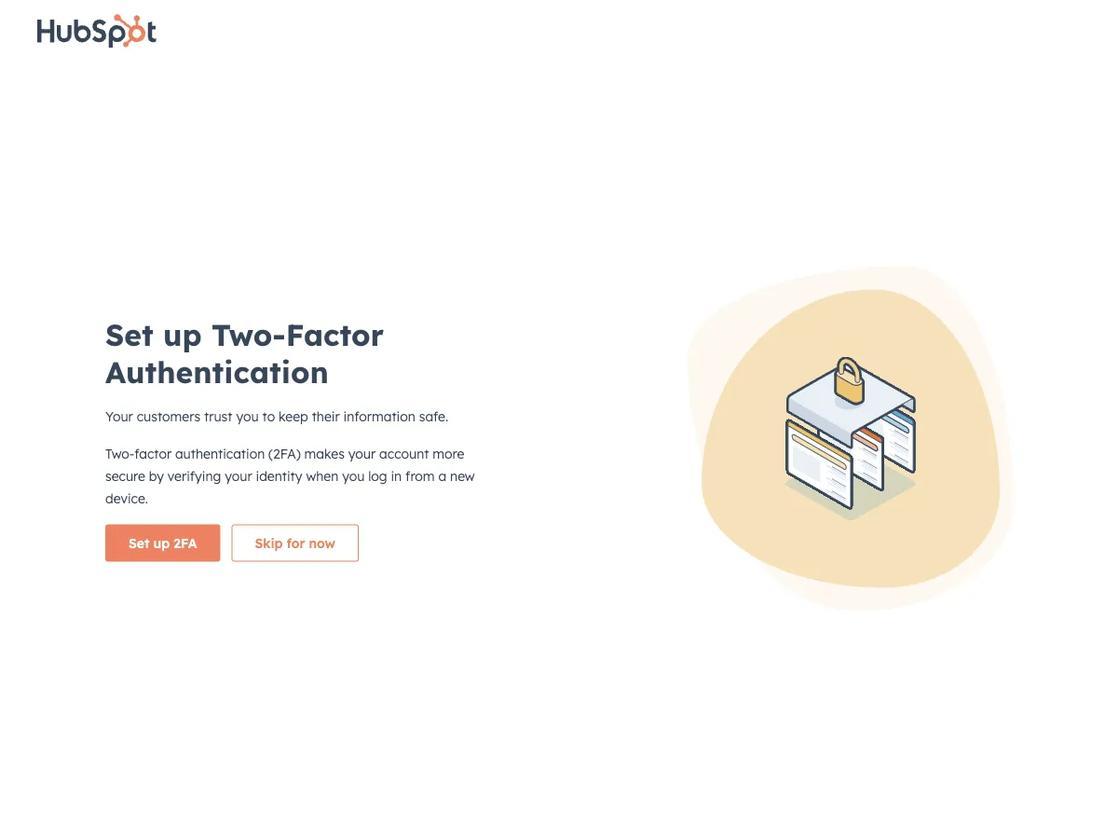 Task type: locate. For each thing, give the bounding box(es) containing it.
1 horizontal spatial in
[[445, 611, 455, 625]]

phone down the "trusted"
[[288, 476, 321, 490]]

0 horizontal spatial in
[[391, 468, 402, 484]]

when down makes
[[306, 468, 339, 484]]

set
[[105, 316, 154, 353], [129, 535, 150, 551]]

1 vertical spatial set
[[129, 535, 150, 551]]

when up "supported." at left
[[373, 611, 400, 625]]

factor for customers
[[134, 445, 172, 461]]

to up 'never'
[[396, 476, 407, 490]]

you right trust
[[236, 408, 259, 424]]

log
[[368, 468, 387, 484], [426, 611, 442, 625]]

two-
[[212, 316, 286, 353], [105, 445, 134, 461], [254, 536, 290, 555], [254, 594, 279, 608]]

0 vertical spatial factor
[[134, 445, 172, 461]]

and down give
[[763, 611, 784, 625]]

0 vertical spatial when
[[306, 468, 339, 484]]

0 horizontal spatial be
[[409, 493, 422, 507]]

and
[[580, 476, 601, 490], [763, 611, 784, 625]]

factor
[[134, 445, 172, 461], [290, 536, 335, 555], [279, 594, 310, 608]]

set left 2fa
[[129, 535, 150, 551]]

measure.
[[521, 594, 569, 608]]

1 horizontal spatial and
[[763, 611, 784, 625]]

profile
[[45, 51, 105, 74]]

when inside two-factor authentication (2fa) makes your account more secure by verifying your identity when you log in from a new device.
[[306, 468, 339, 484]]

in
[[391, 468, 402, 484], [445, 611, 455, 625]]

an
[[405, 594, 418, 608]]

log down enhanced
[[426, 611, 442, 625]]

security-
[[675, 476, 721, 490]]

used down 'occasionally'
[[425, 493, 450, 507]]

up inside set up two-factor authentication
[[163, 316, 202, 353]]

number down add a trusted phone number button
[[324, 476, 365, 490]]

1 horizontal spatial you
[[342, 468, 365, 484]]

two- for two-factor authentication is an enhanced security measure. once enabled, you'll be required to give two types of identification when you log in to hubspot. security apps, such as google authenticator, and sms text message are supported.
[[254, 594, 279, 608]]

two- down this
[[254, 536, 290, 555]]

1 horizontal spatial when
[[373, 611, 400, 625]]

password
[[293, 355, 356, 371]]

0 vertical spatial and
[[580, 476, 601, 490]]

to left 'keep'
[[262, 408, 275, 424]]

receive
[[604, 476, 641, 490]]

be right 'never'
[[409, 493, 422, 507]]

1 vertical spatial authentication
[[340, 536, 449, 555]]

0 vertical spatial up
[[163, 316, 202, 353]]

set inside button
[[129, 535, 150, 551]]

0 horizontal spatial used
[[368, 476, 393, 490]]

account
[[380, 445, 429, 461]]

0 vertical spatial for
[[454, 493, 469, 507]]

authentication
[[175, 445, 265, 461], [340, 536, 449, 555], [314, 594, 390, 608]]

you'll
[[651, 594, 677, 608]]

related
[[721, 476, 758, 490]]

authentication up identification
[[314, 594, 390, 608]]

1 vertical spatial for
[[287, 535, 305, 551]]

safe.
[[419, 408, 449, 424]]

1 horizontal spatial log
[[426, 611, 442, 625]]

0 vertical spatial set
[[105, 316, 154, 353]]

up up customers
[[163, 316, 202, 353]]

1 horizontal spatial identity
[[537, 476, 577, 490]]

1 vertical spatial up
[[153, 535, 170, 551]]

your right "verifying"
[[225, 468, 252, 484]]

makes
[[305, 445, 345, 461]]

set up 2fa
[[129, 535, 197, 551]]

is
[[394, 594, 402, 608]]

authentication inside two-factor authentication is an enhanced security measure. once enabled, you'll be required to give two types of identification when you log in to hubspot. security apps, such as google authenticator, and sms text message are supported.
[[314, 594, 390, 608]]

identity up marketing
[[537, 476, 577, 490]]

0 horizontal spatial you
[[236, 408, 259, 424]]

phone right this
[[278, 493, 310, 507]]

authentication for trust
[[175, 445, 265, 461]]

add
[[254, 455, 279, 472], [254, 476, 275, 490]]

phone up will
[[347, 455, 387, 472]]

0 vertical spatial log
[[368, 468, 387, 484]]

when
[[306, 468, 339, 484], [373, 611, 400, 625]]

1 add from the top
[[254, 455, 279, 472]]

factor for factor
[[279, 594, 310, 608]]

reset
[[254, 355, 289, 371]]

as
[[629, 611, 642, 625]]

0 horizontal spatial log
[[368, 468, 387, 484]]

for left the "sales"
[[454, 493, 469, 507]]

0 vertical spatial be
[[409, 493, 422, 507]]

to left give
[[744, 594, 754, 608]]

set up "your"
[[105, 316, 154, 353]]

in inside two-factor authentication is an enhanced security measure. once enabled, you'll be required to give two types of identification when you log in to hubspot. security apps, such as google authenticator, and sms text message are supported.
[[445, 611, 455, 625]]

in down enhanced
[[445, 611, 455, 625]]

identification
[[300, 611, 369, 625]]

0 horizontal spatial for
[[287, 535, 305, 551]]

security
[[476, 594, 518, 608]]

a left the "trusted"
[[283, 455, 292, 472]]

two- inside two-factor authentication is an enhanced security measure. once enabled, you'll be required to give two types of identification when you log in to hubspot. security apps, such as google authenticator, and sms text message are supported.
[[254, 594, 279, 608]]

number left will
[[314, 493, 354, 507]]

log up will
[[368, 468, 387, 484]]

you up will
[[342, 468, 365, 484]]

your down trusted phone number at the left of page
[[348, 445, 376, 461]]

log inside two-factor authentication is an enhanced security measure. once enabled, you'll be required to give two types of identification when you log in to hubspot. security apps, such as google authenticator, and sms text message are supported.
[[426, 611, 442, 625]]

identity inside two-factor authentication (2fa) makes your account more secure by verifying your identity when you log in from a new device.
[[256, 468, 303, 484]]

required
[[697, 594, 740, 608]]

1 vertical spatial and
[[763, 611, 784, 625]]

from
[[406, 468, 435, 484]]

enhanced
[[421, 594, 473, 608]]

a
[[283, 455, 292, 472], [439, 468, 447, 484], [278, 476, 285, 490]]

1 vertical spatial you
[[342, 468, 365, 484]]

add a trusted phone number add a phone number used to occasionally verify your identity and receive other security-related alerts. this phone number will never be used for sales or marketing purposes.
[[254, 455, 794, 507]]

you down the "an"
[[403, 611, 423, 625]]

factor inside two-factor authentication (2fa) makes your account more secure by verifying your identity when you log in from a new device.
[[134, 445, 172, 461]]

up inside button
[[153, 535, 170, 551]]

a inside two-factor authentication (2fa) makes your account more secure by verifying your identity when you log in from a new device.
[[439, 468, 447, 484]]

1 horizontal spatial be
[[680, 594, 694, 608]]

information
[[344, 408, 416, 424]]

number
[[391, 455, 442, 472], [324, 476, 365, 490], [314, 493, 354, 507]]

two- up the reset
[[212, 316, 286, 353]]

factor up 'by'
[[134, 445, 172, 461]]

message
[[277, 627, 325, 641]]

security
[[524, 611, 567, 625]]

factor right the skip
[[290, 536, 335, 555]]

up left 2fa
[[153, 535, 170, 551]]

authentication up "verifying"
[[175, 445, 265, 461]]

now
[[309, 535, 336, 551]]

password
[[254, 318, 325, 337]]

profile & preferences
[[45, 51, 240, 74]]

for inside button
[[287, 535, 305, 551]]

2 vertical spatial phone
[[278, 493, 310, 507]]

a left new
[[439, 468, 447, 484]]

set up 2fa button
[[105, 524, 220, 562]]

be
[[409, 493, 422, 507], [680, 594, 694, 608]]

1 vertical spatial used
[[425, 493, 450, 507]]

2 add from the top
[[254, 476, 275, 490]]

authentication for authentication
[[314, 594, 390, 608]]

1 vertical spatial when
[[373, 611, 400, 625]]

1 vertical spatial in
[[445, 611, 455, 625]]

1 horizontal spatial for
[[454, 493, 469, 507]]

1 vertical spatial log
[[426, 611, 442, 625]]

skip
[[255, 535, 283, 551]]

you
[[236, 408, 259, 424], [342, 468, 365, 484], [403, 611, 423, 625]]

up for two-
[[163, 316, 202, 353]]

1 vertical spatial add
[[254, 476, 275, 490]]

2 horizontal spatial you
[[403, 611, 423, 625]]

or
[[501, 493, 512, 507]]

0 horizontal spatial and
[[580, 476, 601, 490]]

authentication down 'never'
[[340, 536, 449, 555]]

your up or
[[511, 476, 534, 490]]

two- inside two-factor authentication (2fa) makes your account more secure by verifying your identity when you log in from a new device.
[[105, 445, 134, 461]]

for left the now
[[287, 535, 305, 551]]

0 horizontal spatial identity
[[256, 468, 303, 484]]

set inside set up two-factor authentication
[[105, 316, 154, 353]]

skip for now
[[255, 535, 336, 551]]

factor inside two-factor authentication is an enhanced security measure. once enabled, you'll be required to give two types of identification when you log in to hubspot. security apps, such as google authenticator, and sms text message are supported.
[[279, 594, 310, 608]]

0 horizontal spatial when
[[306, 468, 339, 484]]

0 vertical spatial you
[[236, 408, 259, 424]]

factor up of in the bottom left of the page
[[279, 594, 310, 608]]

0 horizontal spatial your
[[225, 468, 252, 484]]

be right the 'you'll' at bottom right
[[680, 594, 694, 608]]

two- up secure
[[105, 445, 134, 461]]

to
[[262, 408, 275, 424], [396, 476, 407, 490], [744, 594, 754, 608], [458, 611, 469, 625]]

authentication inside two-factor authentication (2fa) makes your account more secure by verifying your identity when you log in from a new device.
[[175, 445, 265, 461]]

be inside add a trusted phone number add a phone number used to occasionally verify your identity and receive other security-related alerts. this phone number will never be used for sales or marketing purposes.
[[409, 493, 422, 507]]

identity inside add a trusted phone number add a phone number used to occasionally verify your identity and receive other security-related alerts. this phone number will never be used for sales or marketing purposes.
[[537, 476, 577, 490]]

and up purposes.
[[580, 476, 601, 490]]

used up 'never'
[[368, 476, 393, 490]]

in down account
[[391, 468, 402, 484]]

for
[[454, 493, 469, 507], [287, 535, 305, 551]]

two- for two-factor authentication (2fa) makes your account more secure by verifying your identity when you log in from a new device.
[[105, 445, 134, 461]]

1 vertical spatial be
[[680, 594, 694, 608]]

reset password button
[[254, 352, 356, 374]]

when inside two-factor authentication is an enhanced security measure. once enabled, you'll be required to give two types of identification when you log in to hubspot. security apps, such as google authenticator, and sms text message are supported.
[[373, 611, 400, 625]]

up
[[163, 316, 202, 353], [153, 535, 170, 551]]

your
[[348, 445, 376, 461], [225, 468, 252, 484], [511, 476, 534, 490]]

this
[[254, 493, 274, 507]]

keep
[[279, 408, 308, 424]]

identity
[[256, 468, 303, 484], [537, 476, 577, 490]]

sales
[[472, 493, 498, 507]]

2 horizontal spatial your
[[511, 476, 534, 490]]

two- up types
[[254, 594, 279, 608]]

0 vertical spatial add
[[254, 455, 279, 472]]

0 vertical spatial authentication
[[175, 445, 265, 461]]

2 vertical spatial authentication
[[314, 594, 390, 608]]

device.
[[105, 490, 148, 506]]

two
[[783, 594, 802, 608]]

your customers trust you to keep their information safe.
[[105, 408, 449, 424]]

your
[[105, 408, 133, 424]]

hubspot.
[[472, 611, 521, 625]]

identity down (2fa)
[[256, 468, 303, 484]]

used
[[368, 476, 393, 490], [425, 493, 450, 507]]

and inside two-factor authentication is an enhanced security measure. once enabled, you'll be required to give two types of identification when you log in to hubspot. security apps, such as google authenticator, and sms text message are supported.
[[763, 611, 784, 625]]

number up 'occasionally'
[[391, 455, 442, 472]]

0 vertical spatial in
[[391, 468, 402, 484]]

phone
[[347, 455, 387, 472], [288, 476, 321, 490], [278, 493, 310, 507]]

2 vertical spatial you
[[403, 611, 423, 625]]

2 vertical spatial factor
[[279, 594, 310, 608]]

text
[[254, 627, 274, 641]]



Task type: describe. For each thing, give the bounding box(es) containing it.
number
[[365, 419, 426, 438]]

trust
[[204, 408, 233, 424]]

two- for two-factor authentication
[[254, 536, 290, 555]]

purposes.
[[572, 493, 623, 507]]

1 vertical spatial number
[[324, 476, 365, 490]]

set up two-factor authentication
[[105, 316, 384, 390]]

reset
[[279, 376, 305, 390]]

alerts.
[[761, 476, 794, 490]]

types
[[254, 611, 282, 625]]

occasionally
[[410, 476, 475, 490]]

supported.
[[348, 627, 405, 641]]

for inside add a trusted phone number add a phone number used to occasionally verify your identity and receive other security-related alerts. this phone number will never be used for sales or marketing purposes.
[[454, 493, 469, 507]]

trusted
[[296, 455, 343, 472]]

by
[[149, 468, 164, 484]]

such
[[602, 611, 626, 625]]

be inside two-factor authentication is an enhanced security measure. once enabled, you'll be required to give two types of identification when you log in to hubspot. security apps, such as google authenticator, and sms text message are supported.
[[680, 594, 694, 608]]

0 vertical spatial phone
[[347, 455, 387, 472]]

set up two-factor authentication dialog
[[0, 0, 1120, 825]]

trusted
[[254, 419, 310, 438]]

to down enhanced
[[458, 611, 469, 625]]

up for 2fa
[[153, 535, 170, 551]]

preferences
[[131, 51, 240, 74]]

two- inside set up two-factor authentication
[[212, 316, 286, 353]]

will
[[357, 493, 374, 507]]

apps,
[[570, 611, 599, 625]]

verifying
[[168, 468, 221, 484]]

add a trusted phone number button
[[254, 452, 442, 475]]

set for set up two-factor authentication
[[105, 316, 154, 353]]

your inside add a trusted phone number add a phone number used to occasionally verify your identity and receive other security-related alerts. this phone number will never be used for sales or marketing purposes.
[[511, 476, 534, 490]]

0 vertical spatial used
[[368, 476, 393, 490]]

two-factor authentication
[[254, 536, 449, 555]]

1 vertical spatial phone
[[288, 476, 321, 490]]

trusted phone number
[[254, 419, 426, 438]]

once
[[572, 594, 599, 608]]

1 horizontal spatial your
[[348, 445, 376, 461]]

other
[[644, 476, 672, 490]]

authenticator,
[[686, 611, 760, 625]]

to inside dialog
[[262, 408, 275, 424]]

reset password last reset on 10/19/2023
[[254, 355, 384, 390]]

enabled,
[[602, 594, 648, 608]]

verify
[[478, 476, 508, 490]]

0 vertical spatial number
[[391, 455, 442, 472]]

two-factor authentication (2fa) makes your account more secure by verifying your identity when you log in from a new device.
[[105, 445, 475, 506]]

1 horizontal spatial used
[[425, 493, 450, 507]]

on
[[308, 376, 322, 390]]

skip for now button
[[232, 524, 359, 562]]

2 vertical spatial number
[[314, 493, 354, 507]]

1 vertical spatial factor
[[290, 536, 335, 555]]

more
[[433, 445, 465, 461]]

never
[[377, 493, 406, 507]]

10/19/2023
[[325, 376, 384, 390]]

set for set up 2fa
[[129, 535, 150, 551]]

factor
[[286, 316, 384, 353]]

(2fa)
[[269, 445, 301, 461]]

to inside add a trusted phone number add a phone number used to occasionally verify your identity and receive other security-related alerts. this phone number will never be used for sales or marketing purposes.
[[396, 476, 407, 490]]

are
[[328, 627, 345, 641]]

phone
[[314, 419, 361, 438]]

last
[[254, 376, 276, 390]]

sms
[[787, 611, 810, 625]]

give
[[758, 594, 780, 608]]

google
[[645, 611, 683, 625]]

of
[[286, 611, 296, 625]]

their
[[312, 408, 340, 424]]

customers
[[137, 408, 201, 424]]

2fa
[[174, 535, 197, 551]]

in inside two-factor authentication (2fa) makes your account more secure by verifying your identity when you log in from a new device.
[[391, 468, 402, 484]]

marketing
[[515, 493, 569, 507]]

and inside add a trusted phone number add a phone number used to occasionally verify your identity and receive other security-related alerts. this phone number will never be used for sales or marketing purposes.
[[580, 476, 601, 490]]

authentication
[[105, 353, 329, 390]]

hubspot image
[[30, 4, 52, 26]]

two-factor authentication is an enhanced security measure. once enabled, you'll be required to give two types of identification when you log in to hubspot. security apps, such as google authenticator, and sms text message are supported.
[[254, 594, 810, 641]]

&
[[111, 51, 125, 74]]

log inside two-factor authentication (2fa) makes your account more secure by verifying your identity when you log in from a new device.
[[368, 468, 387, 484]]

secure
[[105, 468, 145, 484]]

you inside two-factor authentication is an enhanced security measure. once enabled, you'll be required to give two types of identification when you log in to hubspot. security apps, such as google authenticator, and sms text message are supported.
[[403, 611, 423, 625]]

you inside two-factor authentication (2fa) makes your account more secure by verifying your identity when you log in from a new device.
[[342, 468, 365, 484]]

a down (2fa)
[[278, 476, 285, 490]]

new
[[450, 468, 475, 484]]



Task type: vqa. For each thing, say whether or not it's contained in the screenshot.
PREFERENCES
yes



